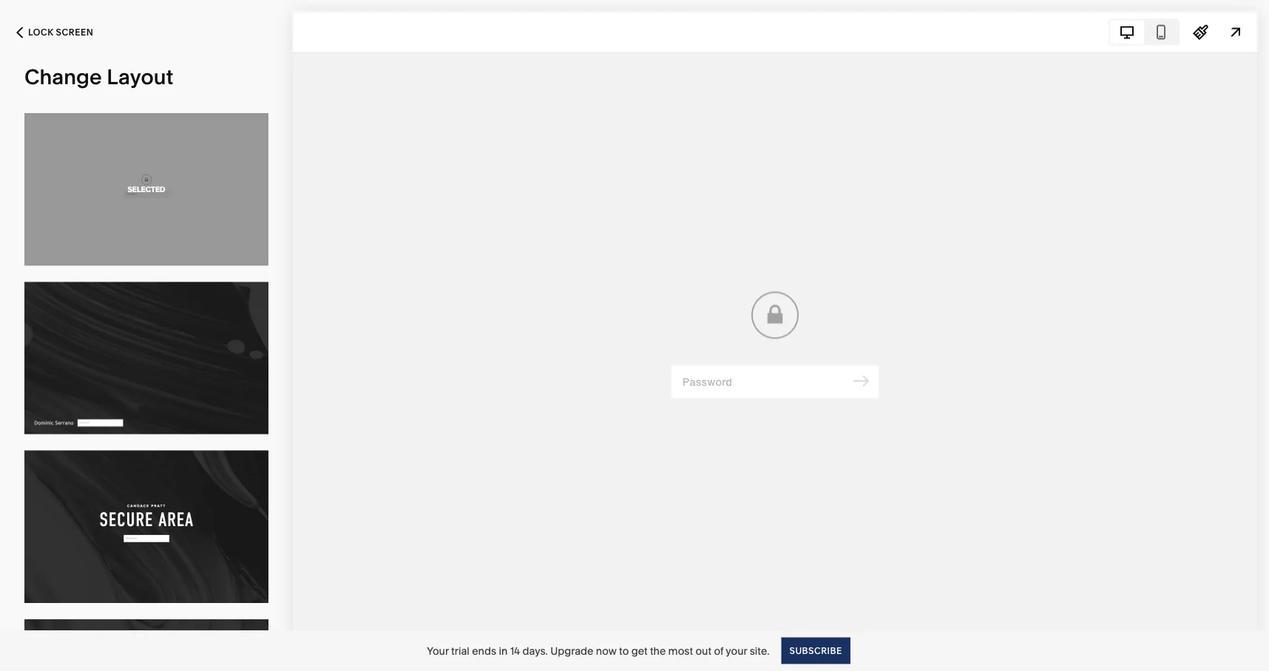 Task type: describe. For each thing, give the bounding box(es) containing it.
change
[[24, 64, 102, 89]]

get
[[631, 645, 648, 657]]

lock screen
[[28, 27, 93, 38]]

subscribe button
[[781, 638, 850, 665]]

selected
[[128, 185, 165, 194]]

lock full bottomleft 01 image
[[24, 282, 268, 435]]

lock
[[28, 27, 53, 38]]

trial
[[451, 645, 470, 657]]

14
[[510, 645, 520, 657]]

screen
[[56, 27, 93, 38]]

layout
[[107, 64, 173, 89]]

now
[[596, 645, 617, 657]]

change layout
[[24, 64, 173, 89]]

your
[[726, 645, 747, 657]]

out
[[696, 645, 711, 657]]

subscribe
[[789, 646, 842, 656]]

your trial ends in 14 days. upgrade now to get the most out of your site.
[[427, 645, 770, 657]]



Task type: vqa. For each thing, say whether or not it's contained in the screenshot.
the topmost 'recurring'
no



Task type: locate. For each thing, give the bounding box(es) containing it.
site.
[[750, 645, 770, 657]]

to
[[619, 645, 629, 657]]

most
[[668, 645, 693, 657]]

upgrade
[[550, 645, 593, 657]]

the
[[650, 645, 666, 657]]

lock full center 03 image
[[24, 620, 268, 672]]

of
[[714, 645, 723, 657]]

ends
[[472, 645, 496, 657]]

lock screen button
[[0, 16, 110, 49]]

lock full center 02 image
[[24, 451, 268, 603]]

lock full center 01 image
[[24, 113, 268, 266]]

your
[[427, 645, 449, 657]]

tab list
[[1110, 20, 1178, 44]]

in
[[499, 645, 508, 657]]

days.
[[522, 645, 548, 657]]



